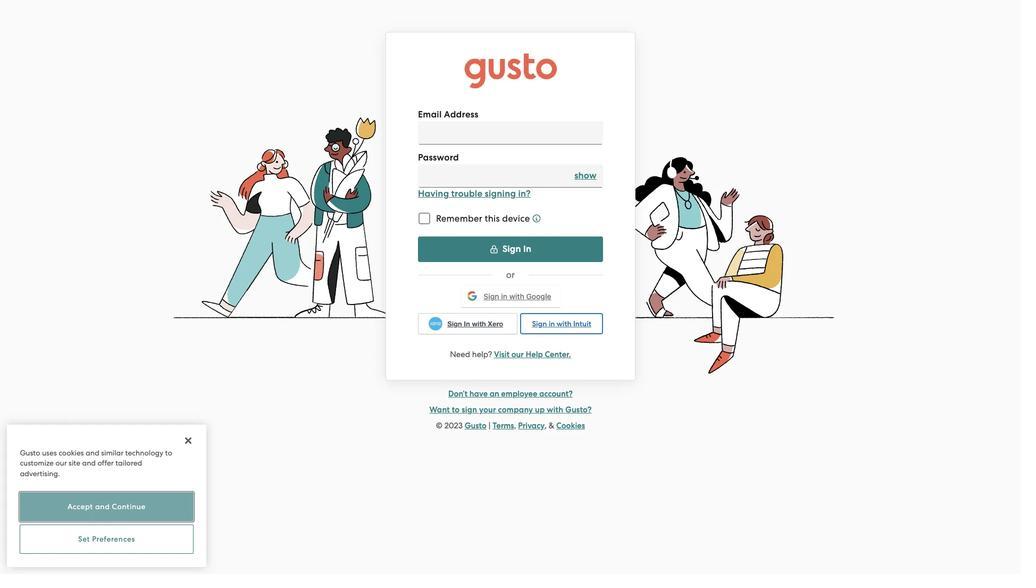 Task type: locate. For each thing, give the bounding box(es) containing it.
sign for sign in
[[503, 244, 521, 255]]

with
[[510, 292, 525, 301], [557, 320, 572, 329], [472, 320, 486, 328], [547, 406, 564, 415]]

accept and continue
[[68, 503, 146, 512]]

remember
[[436, 213, 483, 224]]

,
[[514, 422, 516, 431], [545, 422, 547, 431]]

, down company
[[514, 422, 516, 431]]

and right site at the left of the page
[[82, 459, 96, 468]]

in
[[501, 292, 508, 301], [549, 320, 555, 329]]

1 horizontal spatial in
[[549, 320, 555, 329]]

0 horizontal spatial our
[[55, 459, 67, 468]]

1 vertical spatial gusto
[[20, 449, 40, 457]]

terms link
[[493, 422, 514, 431]]

sign in with xero
[[448, 320, 503, 328]]

0 horizontal spatial in
[[464, 320, 470, 328]]

|
[[489, 422, 491, 431]]

sign inside "sign in with google" link
[[484, 292, 500, 301]]

cookies link
[[557, 422, 585, 431]]

have
[[470, 390, 488, 399]]

to
[[452, 406, 460, 415], [165, 449, 172, 457]]

1 horizontal spatial to
[[452, 406, 460, 415]]

sign up the or
[[503, 244, 521, 255]]

xero
[[488, 320, 503, 328]]

accept
[[68, 503, 93, 512]]

don't
[[449, 390, 468, 399]]

our left site at the left of the page
[[55, 459, 67, 468]]

visit
[[494, 350, 510, 360]]

email
[[418, 109, 442, 120]]

1 horizontal spatial ,
[[545, 422, 547, 431]]

account?
[[540, 390, 573, 399]]

in down the or
[[501, 292, 508, 301]]

0 horizontal spatial in
[[501, 292, 508, 301]]

to left sign
[[452, 406, 460, 415]]

privacy link
[[518, 422, 545, 431]]

privacy
[[518, 422, 545, 431]]

sign for sign in with xero
[[448, 320, 462, 328]]

information: remember this device image
[[533, 215, 541, 223]]

1 horizontal spatial in
[[524, 244, 532, 255]]

&
[[549, 422, 555, 431]]

terms
[[493, 422, 514, 431]]

1 vertical spatial in
[[549, 320, 555, 329]]

and inside button
[[95, 503, 110, 512]]

sign up xero
[[484, 292, 500, 301]]

with for xero
[[472, 320, 486, 328]]

site
[[69, 459, 80, 468]]

gusto
[[465, 422, 487, 431], [20, 449, 40, 457]]

accept and continue button
[[20, 493, 193, 522]]

gusto left |
[[465, 422, 487, 431]]

want
[[430, 406, 450, 415]]

in down device
[[524, 244, 532, 255]]

© 2023 gusto | terms , privacy , & cookies
[[436, 422, 585, 431]]

to right technology
[[165, 449, 172, 457]]

show button
[[575, 170, 597, 183]]

0 vertical spatial in
[[501, 292, 508, 301]]

want to sign your company up with gusto? link
[[430, 404, 592, 417]]

in down the google
[[549, 320, 555, 329]]

sign in with xero link
[[418, 314, 518, 335], [418, 314, 518, 335]]

or
[[506, 270, 515, 281]]

2 , from the left
[[545, 422, 547, 431]]

in
[[524, 244, 532, 255], [464, 320, 470, 328]]

sign in with intuit
[[532, 320, 592, 329]]

with right up
[[547, 406, 564, 415]]

with left intuit at the bottom of the page
[[557, 320, 572, 329]]

in left xero
[[464, 320, 470, 328]]

technology
[[125, 449, 163, 457]]

0 vertical spatial in
[[524, 244, 532, 255]]

1 horizontal spatial our
[[512, 350, 524, 360]]

employee
[[501, 390, 538, 399]]

1 vertical spatial and
[[82, 459, 96, 468]]

sign right xero logo
[[448, 320, 462, 328]]

gusto link
[[465, 422, 487, 431]]

having
[[418, 188, 449, 200]]

show
[[575, 170, 597, 182]]

1 vertical spatial our
[[55, 459, 67, 468]]

sign in button
[[418, 237, 603, 262]]

and up offer
[[86, 449, 99, 457]]

with for intuit
[[557, 320, 572, 329]]

having trouble signing in? link
[[418, 188, 603, 201]]

don't have an       employee account? link
[[449, 390, 573, 399]]

sign
[[503, 244, 521, 255], [484, 292, 500, 301], [532, 320, 547, 329], [448, 320, 462, 328]]

and
[[86, 449, 99, 457], [82, 459, 96, 468], [95, 503, 110, 512]]

sign inside sign in with intuit link
[[532, 320, 547, 329]]

password
[[418, 152, 459, 163]]

sign for sign in with google
[[484, 292, 500, 301]]

0 horizontal spatial ,
[[514, 422, 516, 431]]

gusto up customize
[[20, 449, 40, 457]]

Remember this device checkbox
[[413, 207, 436, 230]]

sign in with intuit link
[[521, 314, 603, 335]]

with for google
[[510, 292, 525, 301]]

with left xero
[[472, 320, 486, 328]]

sign inside sign in button
[[503, 244, 521, 255]]

our right visit
[[512, 350, 524, 360]]

gusto?
[[566, 406, 592, 415]]

1 vertical spatial in
[[464, 320, 470, 328]]

in for sign in
[[524, 244, 532, 255]]

with left the google
[[510, 292, 525, 301]]

set preferences
[[78, 536, 135, 544]]

0 horizontal spatial gusto
[[20, 449, 40, 457]]

0 vertical spatial gusto
[[465, 422, 487, 431]]

uses
[[42, 449, 57, 457]]

, left &
[[545, 422, 547, 431]]

and right accept
[[95, 503, 110, 512]]

offer
[[98, 459, 114, 468]]

in inside button
[[524, 244, 532, 255]]

0 vertical spatial to
[[452, 406, 460, 415]]

center.
[[545, 350, 571, 360]]

visit our help center. link
[[494, 350, 571, 360]]

gusto logo image
[[464, 53, 557, 89]]

our
[[512, 350, 524, 360], [55, 459, 67, 468]]

1 vertical spatial to
[[165, 449, 172, 457]]

sign down the google
[[532, 320, 547, 329]]

0 horizontal spatial to
[[165, 449, 172, 457]]

company
[[498, 406, 533, 415]]

2 vertical spatial and
[[95, 503, 110, 512]]

email address
[[418, 109, 479, 120]]

need
[[450, 350, 470, 360]]



Task type: vqa. For each thing, say whether or not it's contained in the screenshot.
the left 'Reviews'
no



Task type: describe. For each thing, give the bounding box(es) containing it.
customize
[[20, 459, 54, 468]]

intuit
[[574, 320, 592, 329]]

device
[[502, 213, 530, 224]]

address
[[444, 109, 479, 120]]

0 vertical spatial our
[[512, 350, 524, 360]]

sign in with google
[[484, 292, 552, 301]]

advertising.
[[20, 470, 60, 478]]

in for sign in with xero
[[464, 320, 470, 328]]

©
[[436, 422, 443, 431]]

Email Address field
[[418, 121, 603, 145]]

preferences
[[92, 536, 135, 544]]

google
[[527, 292, 552, 301]]

0 vertical spatial and
[[86, 449, 99, 457]]

in for sign in with google
[[501, 292, 508, 301]]

help?
[[472, 350, 492, 360]]

to inside gusto uses cookies and similar technology to customize our site and offer tailored advertising.
[[165, 449, 172, 457]]

similar
[[101, 449, 124, 457]]

need help? visit our help center.
[[450, 350, 571, 360]]

tailored
[[116, 459, 142, 468]]

our inside gusto uses cookies and similar technology to customize our site and offer tailored advertising.
[[55, 459, 67, 468]]

having trouble signing in?
[[418, 188, 531, 200]]

signing
[[485, 188, 516, 200]]

this
[[485, 213, 500, 224]]

xero logo image
[[429, 317, 443, 331]]

continue
[[112, 503, 146, 512]]

cookies
[[557, 422, 585, 431]]

1 , from the left
[[514, 422, 516, 431]]

up
[[535, 406, 545, 415]]

sign in with google link
[[462, 286, 560, 308]]

gusto inside gusto uses cookies and similar technology to customize our site and offer tailored advertising.
[[20, 449, 40, 457]]

want to sign your company up with gusto?
[[430, 406, 592, 415]]

to inside the want to sign your company up with gusto? link
[[452, 406, 460, 415]]

in for sign in with intuit
[[549, 320, 555, 329]]

sign
[[462, 406, 477, 415]]

1 horizontal spatial gusto
[[465, 422, 487, 431]]

don't have an       employee account?
[[449, 390, 573, 399]]

gusto uses cookies and similar technology to customize our site and offer tailored advertising.
[[20, 449, 172, 478]]

sign for sign in with intuit
[[532, 320, 547, 329]]

your
[[479, 406, 496, 415]]

help
[[526, 350, 543, 360]]

sign in
[[503, 244, 532, 255]]

set preferences button
[[20, 525, 193, 554]]

cookies
[[59, 449, 84, 457]]

set
[[78, 536, 90, 544]]

2023
[[445, 422, 463, 431]]

trouble
[[452, 188, 483, 200]]

an
[[490, 390, 500, 399]]

Password password field
[[418, 165, 603, 188]]

remember this device
[[436, 213, 530, 224]]

in?
[[519, 188, 531, 200]]



